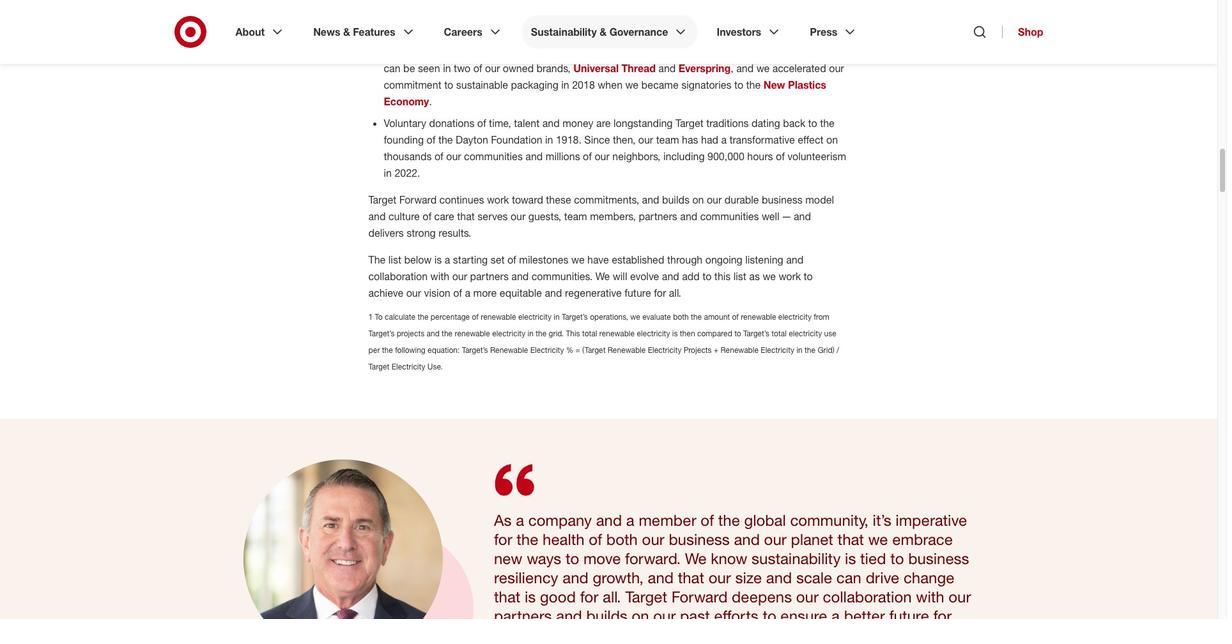 Task type: locate. For each thing, give the bounding box(es) containing it.
collaboration inside as a company and a member of the global community, it's imperative for the health of both our business and our planet that we embrace new ways to move forward. we know sustainability is tied to business resiliency and growth, and that our size and scale can drive change that is good for all. target forward deepens our collaboration with our partners and builds on our past efforts to ensure a better futur
[[823, 588, 911, 607]]

new plastics economy link
[[384, 78, 826, 108]]

and left add
[[662, 270, 679, 283]]

new
[[764, 78, 785, 91]]

as
[[494, 511, 511, 530]]

1 vertical spatial both
[[606, 530, 637, 549]]

on
[[826, 133, 838, 146], [692, 193, 704, 206], [631, 607, 649, 620]]

2 horizontal spatial renewable
[[721, 345, 759, 355]]

commitments,
[[574, 193, 639, 206]]

1 horizontal spatial total
[[772, 329, 787, 338]]

starting
[[453, 254, 488, 266]]

0 vertical spatial communities
[[464, 150, 523, 163]]

a
[[721, 133, 727, 146], [445, 254, 450, 266], [465, 287, 470, 300], [516, 511, 524, 530], [626, 511, 634, 530], [831, 607, 839, 620]]

builds
[[662, 193, 690, 206], [586, 607, 627, 620]]

that down continues
[[457, 210, 475, 223]]

the up projects
[[418, 312, 429, 322]]

team down these
[[564, 210, 587, 223]]

1 horizontal spatial team
[[656, 133, 679, 146]]

1 vertical spatial list
[[734, 270, 746, 283]]

drive
[[865, 569, 899, 588]]

1 vertical spatial collaboration
[[823, 588, 911, 607]]

a inside voluntary donations of time, talent and money are longstanding target traditions dating back to the founding of the dayton foundation in 1918. since then, our team has had a transformative effect on thousands of our communities and millions of our neighbors, including 900,000 hours of volunteerism in 2022.
[[721, 133, 727, 146]]

dating
[[752, 117, 780, 130]]

tied
[[860, 549, 886, 569]]

move
[[583, 549, 621, 569]]

design
[[440, 45, 470, 58]]

a right had
[[721, 133, 727, 146]]

we up new
[[756, 62, 770, 75]]

as up repairability
[[717, 23, 728, 36]]

0 vertical spatial on
[[826, 133, 838, 146]]

our
[[485, 62, 500, 75], [829, 62, 844, 75], [638, 133, 653, 146], [446, 150, 461, 163], [595, 150, 610, 163], [707, 193, 722, 206], [511, 210, 526, 223], [452, 270, 467, 283], [406, 287, 421, 300], [642, 530, 664, 549], [764, 530, 786, 549], [708, 569, 731, 588], [796, 588, 818, 607], [948, 588, 971, 607], [653, 607, 676, 620]]

in left grid) at right
[[797, 345, 803, 355]]

2 & from the left
[[600, 26, 607, 38]]

collaboration inside the list below is a starting set of milestones we have established through ongoing listening and collaboration with our partners and communities. we will evolve and add to this list as we work to achieve our vision of a more equitable and regenerative future for all.
[[368, 270, 428, 283]]

toward
[[512, 193, 543, 206]]

0 vertical spatial with
[[430, 270, 449, 283]]

1 horizontal spatial with
[[916, 588, 944, 607]]

1 vertical spatial partners
[[470, 270, 509, 283]]

of left care
[[423, 210, 432, 223]]

of right health
[[589, 530, 602, 549]]

recyclability
[[778, 45, 832, 58]]

of right member
[[700, 511, 714, 530]]

hours
[[747, 150, 773, 163]]

press link
[[801, 15, 867, 49]]

we inside the list below is a starting set of milestones we have established through ongoing listening and collaboration with our partners and communities. we will evolve and add to this list as we work to achieve our vision of a more equitable and regenerative future for all.
[[595, 270, 610, 283]]

universal thread and everspring
[[573, 62, 731, 75]]

1 vertical spatial we
[[685, 549, 706, 569]]

0 vertical spatial work
[[487, 193, 509, 206]]

and down fy2022.
[[758, 45, 775, 58]]

partners
[[639, 210, 677, 223], [470, 270, 509, 283], [494, 607, 552, 620]]

can inside as a company and a member of the global community, it's imperative for the health of both our business and our planet that we embrace new ways to move forward. we know sustainability is tied to business resiliency and growth, and that our size and scale can drive change that is good for all. target forward deepens our collaboration with our partners and builds on our past efforts to ensure a better futur
[[836, 569, 861, 588]]

1 vertical spatial builds
[[586, 607, 627, 620]]

the left new
[[746, 78, 761, 91]]

a left better
[[831, 607, 839, 620]]

2 vertical spatial for
[[580, 588, 598, 607]]

is left then
[[672, 329, 678, 338]]

neighbors,
[[612, 150, 661, 163]]

circular
[[403, 45, 437, 58]]

0 horizontal spatial team
[[564, 210, 587, 223]]

millions
[[546, 150, 580, 163]]

from
[[814, 312, 829, 322]]

0 horizontal spatial work
[[487, 193, 509, 206]]

electricity left grid) at right
[[761, 345, 794, 355]]

2 vertical spatial on
[[631, 607, 649, 620]]

0 vertical spatial can
[[384, 62, 400, 75]]

1 horizontal spatial business
[[762, 193, 803, 206]]

2 horizontal spatial on
[[826, 133, 838, 146]]

0 horizontal spatial for
[[494, 530, 512, 549]]

evolve
[[630, 270, 659, 283]]

0 horizontal spatial &
[[343, 26, 350, 38]]

0 vertical spatial both
[[673, 312, 689, 322]]

team left has
[[656, 133, 679, 146]]

of right amount
[[732, 312, 739, 322]]

target's
[[562, 312, 588, 322], [368, 329, 395, 338], [743, 329, 769, 338], [462, 345, 488, 355]]

new
[[494, 549, 522, 569]]

of
[[731, 23, 740, 36], [520, 45, 529, 58], [473, 62, 482, 75], [477, 117, 486, 130], [427, 133, 436, 146], [435, 150, 443, 163], [583, 150, 592, 163], [776, 150, 785, 163], [423, 210, 432, 223], [507, 254, 516, 266], [453, 287, 462, 300], [472, 312, 479, 322], [732, 312, 739, 322], [700, 511, 714, 530], [589, 530, 602, 549]]

&
[[343, 26, 350, 38], [600, 26, 607, 38]]

=
[[576, 345, 580, 355]]

with up vision
[[430, 270, 449, 283]]

2 vertical spatial partners
[[494, 607, 552, 620]]

our circular design principles of thoughtful material choice, durability, repairability and recyclability can be seen in two of our owned brands,
[[384, 45, 832, 75]]

time,
[[489, 117, 511, 130]]

business inside target forward continues work toward these commitments, and builds on our durable business model and culture of care that serves our guests, team members, partners and communities well — and delivers strong results.
[[762, 193, 803, 206]]

1 horizontal spatial both
[[673, 312, 689, 322]]

both up then
[[673, 312, 689, 322]]

founding
[[384, 133, 424, 146]]

renewable right +
[[721, 345, 759, 355]]

0 vertical spatial for
[[654, 287, 666, 300]]

the right as
[[516, 530, 538, 549]]

total
[[582, 329, 597, 338], [772, 329, 787, 338]]

in
[[443, 62, 451, 75], [561, 78, 569, 91], [545, 133, 553, 146], [384, 167, 392, 179], [554, 312, 560, 322], [528, 329, 534, 338], [797, 345, 803, 355]]

0 horizontal spatial both
[[606, 530, 637, 549]]

including
[[663, 150, 705, 163]]

1 horizontal spatial communities
[[700, 210, 759, 223]]

electricity down grid.
[[530, 345, 564, 355]]

careers
[[444, 26, 482, 38]]

forward down know
[[671, 588, 727, 607]]

sustainability & governance link
[[522, 15, 698, 49]]

and right commitments,
[[642, 193, 659, 206]]

partners right members,
[[639, 210, 677, 223]]

0 horizontal spatial total
[[582, 329, 597, 338]]

is left tied
[[845, 549, 856, 569]]

forward up the culture
[[399, 193, 437, 206]]

projects
[[684, 345, 712, 355]]

1 horizontal spatial &
[[600, 26, 607, 38]]

for right the future at the top right of the page
[[654, 287, 666, 300]]

then
[[680, 329, 695, 338]]

0 vertical spatial forward
[[399, 193, 437, 206]]

& right news
[[343, 26, 350, 38]]

in left 1918.
[[545, 133, 553, 146]]

1 horizontal spatial collaboration
[[823, 588, 911, 607]]

we left know
[[685, 549, 706, 569]]

3 renewable from the left
[[721, 345, 759, 355]]

1 renewable from the left
[[490, 345, 528, 355]]

both
[[673, 312, 689, 322], [606, 530, 637, 549]]

have
[[587, 254, 609, 266]]

1 vertical spatial work
[[779, 270, 801, 283]]

for up resiliency
[[494, 530, 512, 549]]

communities down "dayton"
[[464, 150, 523, 163]]

1 horizontal spatial on
[[692, 193, 704, 206]]

regenerative
[[565, 287, 622, 300]]

builds inside as a company and a member of the global community, it's imperative for the health of both our business and our planet that we embrace new ways to move forward. we know sustainability is tied to business resiliency and growth, and that our size and scale can drive change that is good for all. target forward deepens our collaboration with our partners and builds on our past efforts to ensure a better futur
[[586, 607, 627, 620]]

delivers
[[368, 227, 404, 239]]

2 horizontal spatial business
[[908, 549, 969, 569]]

list
[[388, 254, 401, 266], [734, 270, 746, 283]]

change
[[903, 569, 954, 588]]

1 vertical spatial communities
[[700, 210, 759, 223]]

milestones
[[519, 254, 569, 266]]

embrace
[[892, 530, 953, 549]]

1 vertical spatial for
[[494, 530, 512, 549]]

to
[[375, 312, 383, 322]]

and right 'talent'
[[542, 117, 560, 130]]

signatories
[[681, 78, 731, 91]]

renewable right '(target'
[[608, 345, 646, 355]]

0 horizontal spatial can
[[384, 62, 400, 75]]

partners up more
[[470, 270, 509, 283]]

all. inside the list below is a starting set of milestones we have established through ongoing listening and collaboration with our partners and communities. we will evolve and add to this list as we work to achieve our vision of a more equitable and regenerative future for all.
[[669, 287, 681, 300]]

0 horizontal spatial we
[[595, 270, 610, 283]]

0 horizontal spatial all.
[[602, 588, 621, 607]]

voluntary
[[384, 117, 426, 130]]

communities down durable
[[700, 210, 759, 223]]

and up equitable
[[512, 270, 529, 283]]

and up size
[[734, 530, 760, 549]]

target inside voluntary donations of time, talent and money are longstanding target traditions dating back to the founding of the dayton foundation in 1918. since then, our team has had a transformative effect on thousands of our communities and millions of our neighbors, including 900,000 hours of volunteerism in 2022.
[[676, 117, 703, 130]]

1 vertical spatial as
[[749, 270, 760, 283]]

listening
[[745, 254, 783, 266]]

of right vision
[[453, 287, 462, 300]]

0 vertical spatial team
[[656, 133, 679, 146]]

0 horizontal spatial as
[[717, 23, 728, 36]]

durability,
[[656, 45, 699, 58]]

0 vertical spatial all.
[[669, 287, 681, 300]]

imperative
[[895, 511, 967, 530]]

work inside target forward continues work toward these commitments, and builds on our durable business model and culture of care that serves our guests, team members, partners and communities well — and delivers strong results.
[[487, 193, 509, 206]]

all. up evaluate
[[669, 287, 681, 300]]

target down forward.
[[625, 588, 667, 607]]

1 horizontal spatial renewable
[[608, 345, 646, 355]]

1 & from the left
[[343, 26, 350, 38]]

1 vertical spatial forward
[[671, 588, 727, 607]]

0 horizontal spatial with
[[430, 270, 449, 283]]

a man in a suit and tie image
[[243, 460, 443, 620]]

1 vertical spatial team
[[564, 210, 587, 223]]

total right this
[[582, 329, 597, 338]]

we left evaluate
[[630, 312, 640, 322]]

we down have
[[595, 270, 610, 283]]

2 total from the left
[[772, 329, 787, 338]]

1 horizontal spatial all.
[[669, 287, 681, 300]]

target up has
[[676, 117, 703, 130]]

in up grid.
[[554, 312, 560, 322]]

team
[[656, 133, 679, 146], [564, 210, 587, 223]]

1 horizontal spatial work
[[779, 270, 801, 283]]

is inside 1 to calculate the percentage of renewable electricity in target's operations, we evaluate both the amount of renewable electricity from target's projects and the renewable electricity in the grid. this total renewable electricity is then compared to target's total electricity use per the following equation: target's renewable electricity % = (target renewable electricity projects + renewable electricity in the grid) / target electricity use.
[[672, 329, 678, 338]]

0 horizontal spatial renewable
[[490, 345, 528, 355]]

about link
[[227, 15, 294, 49]]

we up drive
[[868, 530, 888, 549]]

through
[[667, 254, 703, 266]]

a left member
[[626, 511, 634, 530]]

of left the "time,"
[[477, 117, 486, 130]]

0 horizontal spatial list
[[388, 254, 401, 266]]

builds down including
[[662, 193, 690, 206]]

vision
[[424, 287, 450, 300]]

team inside voluntary donations of time, talent and money are longstanding target traditions dating back to the founding of the dayton foundation in 1918. since then, our team has had a transformative effect on thousands of our communities and millions of our neighbors, including 900,000 hours of volunteerism in 2022.
[[656, 133, 679, 146]]

of right two
[[473, 62, 482, 75]]

we inside as a company and a member of the global community, it's imperative for the health of both our business and our planet that we embrace new ways to move forward. we know sustainability is tied to business resiliency and growth, and that our size and scale can drive change that is good for all. target forward deepens our collaboration with our partners and builds on our past efforts to ensure a better futur
[[685, 549, 706, 569]]

are
[[596, 117, 611, 130]]

can down our
[[384, 62, 400, 75]]

—
[[782, 210, 791, 223]]

0 horizontal spatial builds
[[586, 607, 627, 620]]

is left good
[[524, 588, 535, 607]]

work up the serves at left top
[[487, 193, 509, 206]]

and right ,
[[736, 62, 754, 75]]

can left drive
[[836, 569, 861, 588]]

1 horizontal spatial as
[[749, 270, 760, 283]]

future
[[625, 287, 651, 300]]

1 vertical spatial on
[[692, 193, 704, 206]]

1 vertical spatial can
[[836, 569, 861, 588]]

both up the growth,
[[606, 530, 637, 549]]

of up owned
[[520, 45, 529, 58]]

on inside target forward continues work toward these commitments, and builds on our durable business model and culture of care that serves our guests, team members, partners and communities well — and delivers strong results.
[[692, 193, 704, 206]]

in left 2018
[[561, 78, 569, 91]]

& for news
[[343, 26, 350, 38]]

/
[[837, 345, 839, 355]]

partners down resiliency
[[494, 607, 552, 620]]

and right size
[[766, 569, 792, 588]]

0 vertical spatial we
[[595, 270, 610, 283]]

add
[[682, 270, 700, 283]]

our inside our circular design principles of thoughtful material choice, durability, repairability and recyclability can be seen in two of our owned brands,
[[485, 62, 500, 75]]

1 horizontal spatial can
[[836, 569, 861, 588]]

0 horizontal spatial communities
[[464, 150, 523, 163]]

2 horizontal spatial for
[[654, 287, 666, 300]]

target up the culture
[[368, 193, 396, 206]]

thread
[[622, 62, 656, 75]]

and right ways
[[562, 569, 588, 588]]

+
[[714, 345, 718, 355]]

press
[[810, 26, 837, 38]]

0 horizontal spatial on
[[631, 607, 649, 620]]

renewable
[[624, 23, 671, 36], [481, 312, 516, 322], [741, 312, 776, 322], [455, 329, 490, 338], [599, 329, 635, 338]]

2 renewable from the left
[[608, 345, 646, 355]]

both inside as a company and a member of the global community, it's imperative for the health of both our business and our planet that we embrace new ways to move forward. we know sustainability is tied to business resiliency and growth, and that our size and scale can drive change that is good for all. target forward deepens our collaboration with our partners and builds on our past efforts to ensure a better futur
[[606, 530, 637, 549]]

to inside 1 to calculate the percentage of renewable electricity in target's operations, we evaluate both the amount of renewable electricity from target's projects and the renewable electricity in the grid. this total renewable electricity is then compared to target's total electricity use per the following equation: target's renewable electricity % = (target renewable electricity projects + renewable electricity in the grid) / target electricity use.
[[734, 329, 741, 338]]

0 vertical spatial builds
[[662, 193, 690, 206]]

thoughtful
[[532, 45, 578, 58]]

care
[[434, 210, 454, 223]]

past
[[680, 607, 710, 620]]

renewable up choice,
[[624, 23, 671, 36]]

use.
[[427, 362, 443, 372]]

durable
[[725, 193, 759, 206]]

communities inside voluntary donations of time, talent and money are longstanding target traditions dating back to the founding of the dayton foundation in 1918. since then, our team has had a transformative effect on thousands of our communities and millions of our neighbors, including 900,000 hours of volunteerism in 2022.
[[464, 150, 523, 163]]

1 horizontal spatial forward
[[671, 588, 727, 607]]

1 vertical spatial with
[[916, 588, 944, 607]]

collaboration
[[368, 270, 428, 283], [823, 588, 911, 607]]

compared
[[697, 329, 732, 338]]

partners inside the list below is a starting set of milestones we have established through ongoing listening and collaboration with our partners and communities. we will evolve and add to this list as we work to achieve our vision of a more equitable and regenerative future for all.
[[470, 270, 509, 283]]

we
[[595, 270, 610, 283], [685, 549, 706, 569]]

and inside our circular design principles of thoughtful material choice, durability, repairability and recyclability can be seen in two of our owned brands,
[[758, 45, 775, 58]]

1 horizontal spatial builds
[[662, 193, 690, 206]]

forward inside as a company and a member of the global community, it's imperative for the health of both our business and our planet that we embrace new ways to move forward. we know sustainability is tied to business resiliency and growth, and that our size and scale can drive change that is good for all. target forward deepens our collaboration with our partners and builds on our past efforts to ensure a better futur
[[671, 588, 727, 607]]

renewable down the percentage in the bottom left of the page
[[455, 329, 490, 338]]

when
[[598, 78, 623, 91]]

per
[[368, 345, 380, 355]]

in inside our circular design principles of thoughtful material choice, durability, repairability and recyclability can be seen in two of our owned brands,
[[443, 62, 451, 75]]

1 vertical spatial all.
[[602, 588, 621, 607]]

0 vertical spatial collaboration
[[368, 270, 428, 283]]

percentage
[[431, 312, 470, 322]]

target's up this
[[562, 312, 588, 322]]

partners inside as a company and a member of the global community, it's imperative for the health of both our business and our planet that we embrace new ways to move forward. we know sustainability is tied to business resiliency and growth, and that our size and scale can drive change that is good for all. target forward deepens our collaboration with our partners and builds on our past efforts to ensure a better futur
[[494, 607, 552, 620]]

0 vertical spatial partners
[[639, 210, 677, 223]]

both inside 1 to calculate the percentage of renewable electricity in target's operations, we evaluate both the amount of renewable electricity from target's projects and the renewable electricity in the grid. this total renewable electricity is then compared to target's total electricity use per the following equation: target's renewable electricity % = (target renewable electricity projects + renewable electricity in the grid) / target electricity use.
[[673, 312, 689, 322]]

on down the growth,
[[631, 607, 649, 620]]

this
[[714, 270, 731, 283]]

1 horizontal spatial we
[[685, 549, 706, 569]]

0 horizontal spatial forward
[[399, 193, 437, 206]]

0 horizontal spatial collaboration
[[368, 270, 428, 283]]

0 vertical spatial as
[[717, 23, 728, 36]]

target's right compared in the bottom of the page
[[743, 329, 769, 338]]

equation:
[[428, 345, 460, 355]]

is inside the list below is a starting set of milestones we have established through ongoing listening and collaboration with our partners and communities. we will evolve and add to this list as we work to achieve our vision of a more equitable and regenerative future for all.
[[434, 254, 442, 266]]

target down per
[[368, 362, 389, 372]]

for inside the list below is a starting set of milestones we have established through ongoing listening and collaboration with our partners and communities. we will evolve and add to this list as we work to achieve our vision of a more equitable and regenerative future for all.
[[654, 287, 666, 300]]

for right good
[[580, 588, 598, 607]]

builds inside target forward continues work toward these commitments, and builds on our durable business model and culture of care that serves our guests, team members, partners and communities well — and delivers strong results.
[[662, 193, 690, 206]]

economy
[[384, 95, 429, 108]]

with right drive
[[916, 588, 944, 607]]



Task type: vqa. For each thing, say whether or not it's contained in the screenshot.
Enthusiastic About,
no



Task type: describe. For each thing, give the bounding box(es) containing it.
well
[[762, 210, 779, 223]]

and right — at the right top of the page
[[794, 210, 811, 223]]

the inside , and we accelerated our commitment to sustainable packaging in 2018 when we became signatories to the
[[746, 78, 761, 91]]

in left the "2022." at the top left of the page
[[384, 167, 392, 179]]

then,
[[613, 133, 636, 146]]

operations,
[[590, 312, 628, 322]]

of right thousands
[[435, 150, 443, 163]]

1 horizontal spatial for
[[580, 588, 598, 607]]

target inside as a company and a member of the global community, it's imperative for the health of both our business and our planet that we embrace new ways to move forward. we know sustainability is tied to business resiliency and growth, and that our size and scale can drive change that is good for all. target forward deepens our collaboration with our partners and builds on our past efforts to ensure a better futur
[[625, 588, 667, 607]]

seen
[[418, 62, 440, 75]]

to inside voluntary donations of time, talent and money are longstanding target traditions dating back to the founding of the dayton foundation in 1918. since then, our team has had a transformative effect on thousands of our communities and millions of our neighbors, including 900,000 hours of volunteerism in 2022.
[[808, 117, 817, 130]]

the left global
[[718, 511, 740, 530]]

team inside target forward continues work toward these commitments, and builds on our durable business model and culture of care that serves our guests, team members, partners and communities well — and delivers strong results.
[[564, 210, 587, 223]]

and up became on the right of the page
[[659, 62, 676, 75]]

guests,
[[528, 210, 561, 223]]

we left have
[[571, 254, 585, 266]]

target inside 1 to calculate the percentage of renewable electricity in target's operations, we evaluate both the amount of renewable electricity from target's projects and the renewable electricity in the grid. this total renewable electricity is then compared to target's total electricity use per the following equation: target's renewable electricity % = (target renewable electricity projects + renewable electricity in the grid) / target electricity use.
[[368, 362, 389, 372]]

and up delivers
[[368, 210, 386, 223]]

with inside the list below is a starting set of milestones we have established through ongoing listening and collaboration with our partners and communities. we will evolve and add to this list as we work to achieve our vision of a more equitable and regenerative future for all.
[[430, 270, 449, 283]]

all. inside as a company and a member of the global community, it's imperative for the health of both our business and our planet that we embrace new ways to move forward. we know sustainability is tied to business resiliency and growth, and that our size and scale can drive change that is good for all. target forward deepens our collaboration with our partners and builds on our past efforts to ensure a better futur
[[602, 588, 621, 607]]

, and we accelerated our commitment to sustainable packaging in 2018 when we became signatories to the
[[384, 62, 844, 91]]

the up then
[[691, 312, 702, 322]]

& for sustainability
[[600, 26, 607, 38]]

0 horizontal spatial business
[[668, 530, 729, 549]]

commitment
[[384, 78, 441, 91]]

communities inside target forward continues work toward these commitments, and builds on our durable business model and culture of care that serves our guests, team members, partners and communities well — and delivers strong results.
[[700, 210, 759, 223]]

investors link
[[708, 15, 791, 49]]

the up effect
[[820, 117, 835, 130]]

that up past
[[678, 569, 704, 588]]

longstanding
[[614, 117, 673, 130]]

of inside target forward continues work toward these commitments, and builds on our durable business model and culture of care that serves our guests, team members, partners and communities well — and delivers strong results.
[[423, 210, 432, 223]]

accelerated
[[772, 62, 826, 75]]

1 total from the left
[[582, 329, 597, 338]]

news & features link
[[304, 15, 425, 49]]

evaluate
[[642, 312, 671, 322]]

transformative
[[730, 133, 795, 146]]

grid)
[[818, 345, 835, 355]]

universal thread link
[[573, 62, 656, 75]]

health
[[542, 530, 584, 549]]

of right "hours"
[[776, 150, 785, 163]]

good
[[540, 588, 576, 607]]

we down thread
[[625, 78, 639, 91]]

that left it's
[[837, 530, 864, 549]]

features
[[353, 26, 395, 38]]

had
[[701, 133, 718, 146]]

target forward continues work toward these commitments, and builds on our durable business model and culture of care that serves our guests, team members, partners and communities well — and delivers strong results.
[[368, 193, 834, 239]]

and down communities.
[[545, 287, 562, 300]]

,
[[731, 62, 734, 75]]

shop link
[[1002, 26, 1043, 38]]

and up through
[[680, 210, 697, 223]]

2022.
[[395, 167, 420, 179]]

strong
[[407, 227, 436, 239]]

electricity down evaluate
[[637, 329, 670, 338]]

investors
[[717, 26, 761, 38]]

brands,
[[537, 62, 571, 75]]

choice,
[[621, 45, 654, 58]]

news & features
[[313, 26, 395, 38]]

electricity left from
[[778, 312, 812, 322]]

careers link
[[435, 15, 512, 49]]

members,
[[590, 210, 636, 223]]

sources
[[674, 23, 710, 36]]

1
[[368, 312, 373, 322]]

be
[[403, 62, 415, 75]]

a left starting at the left top
[[445, 254, 450, 266]]

calculate
[[385, 312, 416, 322]]

our inside , and we accelerated our commitment to sustainable packaging in 2018 when we became signatories to the
[[829, 62, 844, 75]]

and inside 1 to calculate the percentage of renewable electricity in target's operations, we evaluate both the amount of renewable electricity from target's projects and the renewable electricity in the grid. this total renewable electricity is then compared to target's total electricity use per the following equation: target's renewable electricity % = (target renewable electricity projects + renewable electricity in the grid) / target electricity use.
[[427, 329, 440, 338]]

ongoing
[[705, 254, 743, 266]]

the down the percentage in the bottom left of the page
[[442, 329, 453, 338]]

principles
[[473, 45, 518, 58]]

the left grid.
[[536, 329, 547, 338]]

the right per
[[382, 345, 393, 355]]

%
[[566, 345, 573, 355]]

renewable down more
[[481, 312, 516, 322]]

the down donations
[[438, 133, 453, 146]]

of down donations
[[427, 133, 436, 146]]

with inside as a company and a member of the global community, it's imperative for the health of both our business and our planet that we embrace new ways to move forward. we know sustainability is tied to business resiliency and growth, and that our size and scale can drive change that is good for all. target forward deepens our collaboration with our partners and builds on our past efforts to ensure a better futur
[[916, 588, 944, 607]]

communities.
[[532, 270, 593, 283]]

back
[[783, 117, 805, 130]]

that inside target forward continues work toward these commitments, and builds on our durable business model and culture of care that serves our guests, team members, partners and communities well — and delivers strong results.
[[457, 210, 475, 223]]

amount
[[704, 312, 730, 322]]

achieve
[[368, 287, 403, 300]]

owned
[[503, 62, 534, 75]]

that down new
[[494, 588, 520, 607]]

we inside 1 to calculate the percentage of renewable electricity in target's operations, we evaluate both the amount of renewable electricity from target's projects and the renewable electricity in the grid. this total renewable electricity is then compared to target's total electricity use per the following equation: target's renewable electricity % = (target renewable electricity projects + renewable electricity in the grid) / target electricity use.
[[630, 312, 640, 322]]

and right "listening"
[[786, 254, 803, 266]]

(target
[[582, 345, 606, 355]]

sustainability
[[531, 26, 597, 38]]

and right the growth,
[[647, 569, 673, 588]]

partners inside target forward continues work toward these commitments, and builds on our durable business model and culture of care that serves our guests, team members, partners and communities well — and delivers strong results.
[[639, 210, 677, 223]]

and down resiliency
[[556, 607, 582, 620]]

growth,
[[592, 569, 643, 588]]

on inside as a company and a member of the global community, it's imperative for the health of both our business and our planet that we embrace new ways to move forward. we know sustainability is tied to business resiliency and growth, and that our size and scale can drive change that is good for all. target forward deepens our collaboration with our partners and builds on our past efforts to ensure a better futur
[[631, 607, 649, 620]]

projects
[[397, 329, 425, 338]]

set
[[491, 254, 505, 266]]

serves
[[478, 210, 508, 223]]

of right the percentage in the bottom left of the page
[[472, 312, 479, 322]]

of down since at the top of page
[[583, 150, 592, 163]]

as inside the list below is a starting set of milestones we have established through ongoing listening and collaboration with our partners and communities. we will evolve and add to this list as we work to achieve our vision of a more equitable and regenerative future for all.
[[749, 270, 760, 283]]

in left grid.
[[528, 329, 534, 338]]

will
[[613, 270, 627, 283]]

forward inside target forward continues work toward these commitments, and builds on our durable business model and culture of care that serves our guests, team members, partners and communities well — and delivers strong results.
[[399, 193, 437, 206]]

universal
[[573, 62, 619, 75]]

the left grid) at right
[[805, 345, 816, 355]]

better
[[844, 607, 885, 620]]

fy2022.
[[742, 23, 781, 36]]

renewable right amount
[[741, 312, 776, 322]]

electricity down following
[[392, 362, 425, 372]]

electricity down then
[[648, 345, 682, 355]]

renewable down operations, in the bottom of the page
[[599, 329, 635, 338]]

we inside as a company and a member of the global community, it's imperative for the health of both our business and our planet that we embrace new ways to move forward. we know sustainability is tied to business resiliency and growth, and that our size and scale can drive change that is good for all. target forward deepens our collaboration with our partners and builds on our past efforts to ensure a better futur
[[868, 530, 888, 549]]

model
[[805, 193, 834, 206]]

we down "listening"
[[763, 270, 776, 283]]

resiliency
[[494, 569, 558, 588]]

electricity down equitable
[[492, 329, 525, 338]]

1 horizontal spatial list
[[734, 270, 746, 283]]

on inside voluntary donations of time, talent and money are longstanding target traditions dating back to the founding of the dayton foundation in 1918. since then, our team has had a transformative effect on thousands of our communities and millions of our neighbors, including 900,000 hours of volunteerism in 2022.
[[826, 133, 838, 146]]

plastics
[[788, 78, 826, 91]]

0 vertical spatial list
[[388, 254, 401, 266]]

electricity down from
[[789, 329, 822, 338]]

in inside , and we accelerated our commitment to sustainable packaging in 2018 when we became signatories to the
[[561, 78, 569, 91]]

money
[[563, 117, 593, 130]]

below
[[404, 254, 432, 266]]

repairability
[[702, 45, 755, 58]]

target's down to
[[368, 329, 395, 338]]

renewable sources as of fy2022.
[[624, 23, 781, 36]]

1 to calculate the percentage of renewable electricity in target's operations, we evaluate both the amount of renewable electricity from target's projects and the renewable electricity in the grid. this total renewable electricity is then compared to target's total electricity use per the following equation: target's renewable electricity % = (target renewable electricity projects + renewable electricity in the grid) / target electricity use.
[[368, 312, 839, 372]]

a right as
[[516, 511, 524, 530]]

of right set
[[507, 254, 516, 266]]

electricity up grid.
[[518, 312, 552, 322]]

and up move
[[596, 511, 622, 530]]

and inside , and we accelerated our commitment to sustainable packaging in 2018 when we became signatories to the
[[736, 62, 754, 75]]

effect
[[798, 133, 824, 146]]

of up repairability
[[731, 23, 740, 36]]

foundation
[[491, 133, 542, 146]]

following
[[395, 345, 425, 355]]

target inside target forward continues work toward these commitments, and builds on our durable business model and culture of care that serves our guests, team members, partners and communities well — and delivers strong results.
[[368, 193, 396, 206]]

everspring link
[[679, 62, 731, 75]]

can inside our circular design principles of thoughtful material choice, durability, repairability and recyclability can be seen in two of our owned brands,
[[384, 62, 400, 75]]

and down foundation
[[526, 150, 543, 163]]

this
[[566, 329, 580, 338]]

work inside the list below is a starting set of milestones we have established through ongoing listening and collaboration with our partners and communities. we will evolve and add to this list as we work to achieve our vision of a more equitable and regenerative future for all.
[[779, 270, 801, 283]]

talent
[[514, 117, 540, 130]]

a left more
[[465, 287, 470, 300]]

shop
[[1018, 26, 1043, 38]]

grid.
[[549, 329, 564, 338]]

target's right equation:
[[462, 345, 488, 355]]

dayton
[[456, 133, 488, 146]]



